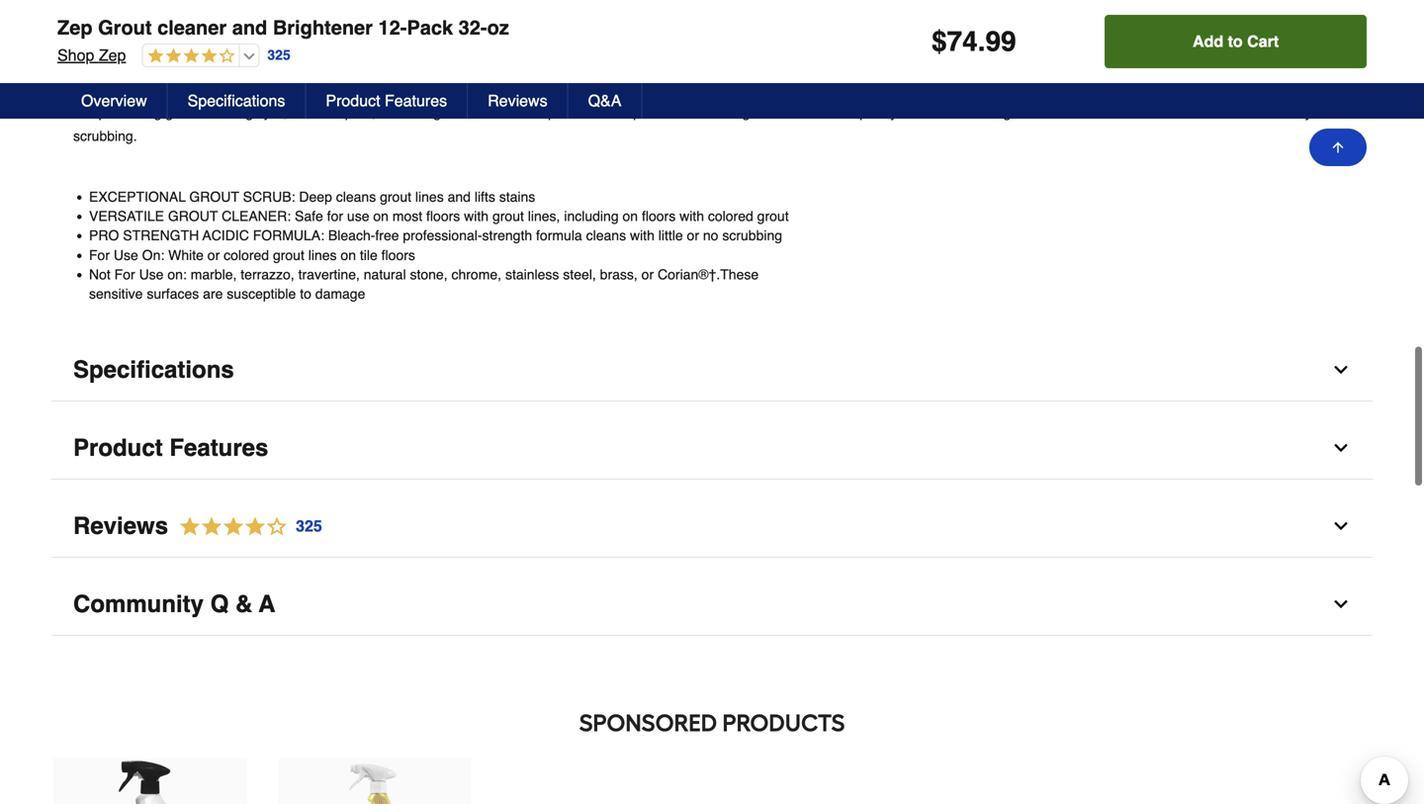 Task type: describe. For each thing, give the bounding box(es) containing it.
floors inside deep cleaning grout is a tough job, even for pros, but strong acids can lift deep stains. this professional strength acidic formula quickly restores stained grout lines on tile floors without the need for heavy scrubbing.
[[1113, 104, 1146, 120]]

add
[[1193, 32, 1224, 50]]

are
[[203, 286, 223, 302]]

1 vertical spatial overview button
[[61, 83, 168, 119]]

0 vertical spatial overview button
[[51, 18, 1373, 81]]

community q & a button
[[51, 574, 1373, 636]]

bleach-
[[328, 228, 375, 244]]

oz
[[487, 16, 509, 39]]

grout right stained
[[1004, 104, 1036, 120]]

$
[[932, 26, 948, 57]]

on right including
[[623, 208, 638, 224]]

chevron down image for product features
[[1332, 438, 1352, 458]]

zep grout cleaner and brightener 12-pack 32-oz
[[57, 16, 509, 39]]

deep cleaning grout is a tough job, even for pros, but strong acids can lift deep stains. this professional strength acidic formula quickly restores stained grout lines on tile floors without the need for heavy scrubbing.
[[73, 104, 1313, 144]]

shop zep
[[57, 46, 126, 64]]

not
[[89, 267, 111, 282]]

4.3 stars image containing 325
[[168, 514, 323, 540]]

little
[[659, 228, 683, 244]]

is
[[201, 104, 211, 120]]

cleaner
[[157, 16, 227, 39]]

sensitive
[[89, 286, 143, 302]]

community q & a
[[73, 591, 276, 618]]

strength inside deep cleaning grout is a tough job, even for pros, but strong acids can lift deep stains. this professional strength acidic formula quickly restores stained grout lines on tile floors without the need for heavy scrubbing.
[[712, 104, 762, 120]]

lines,
[[528, 208, 561, 224]]

1 horizontal spatial product features
[[326, 92, 447, 110]]

lines inside deep cleaning grout is a tough job, even for pros, but strong acids can lift deep stains. this professional strength acidic formula quickly restores stained grout lines on tile floors without the need for heavy scrubbing.
[[1039, 104, 1068, 120]]

1 horizontal spatial features
[[385, 92, 447, 110]]

brass,
[[600, 267, 638, 282]]

chevron down image for community q & a
[[1332, 595, 1352, 615]]

product for topmost product features 'button'
[[326, 92, 381, 110]]

cart
[[1248, 32, 1280, 50]]

on down bleach-
[[341, 247, 356, 263]]

1 vertical spatial grout
[[168, 208, 218, 224]]

q&a
[[588, 92, 622, 110]]

professional
[[634, 104, 708, 120]]

chevron down image for specifications
[[1332, 360, 1352, 380]]

clr 26-oz fresh foam multipurpose bathroom cleaner image
[[298, 761, 452, 804]]

q&a button
[[569, 83, 643, 119]]

1 vertical spatial product features button
[[51, 418, 1373, 480]]

product for bottommost product features 'button'
[[73, 434, 163, 462]]

0 horizontal spatial with
[[464, 208, 489, 224]]

strength
[[123, 228, 199, 244]]

tile inside deep cleaning grout is a tough job, even for pros, but strong acids can lift deep stains. this professional strength acidic formula quickly restores stained grout lines on tile floors without the need for heavy scrubbing.
[[1091, 104, 1109, 120]]

surfaces
[[147, 286, 199, 302]]

0 horizontal spatial for
[[89, 247, 110, 263]]

2 horizontal spatial with
[[680, 208, 705, 224]]

steel,
[[563, 267, 596, 282]]

1 horizontal spatial for
[[114, 267, 135, 282]]

0 vertical spatial 4.3 stars image
[[143, 47, 235, 66]]

lift
[[508, 104, 521, 120]]

2 horizontal spatial or
[[687, 228, 700, 244]]

0 vertical spatial colored
[[708, 208, 754, 224]]

reviews button
[[468, 83, 569, 119]]

a
[[215, 104, 223, 120]]

add to cart button
[[1105, 15, 1367, 68]]

tile inside exceptional grout scrub: deep cleans grout lines and lifts stains versatile grout cleaner: safe for use on most floors with grout lines, including on floors with colored grout pro strength acidic formula: bleach-free professional-strength formula cleans with little or no scrubbing for use on: white or colored grout lines on tile floors not for use on: marble, terrazzo, travertine, natural stone, chrome, stainless steel, brass, or corian®†.these sensitive surfaces are susceptible to damage
[[360, 247, 378, 263]]

use
[[347, 208, 370, 224]]

weiman products quartz 24-fl oz citrus liquid cleaner and polish image
[[73, 761, 227, 804]]

but
[[380, 104, 399, 120]]

0 vertical spatial specifications
[[188, 92, 285, 110]]

on:
[[142, 247, 164, 263]]

southdeep products heading
[[51, 704, 1373, 743]]

grout down formula:
[[273, 247, 305, 263]]

versatile
[[89, 208, 164, 224]]

stone,
[[410, 267, 448, 282]]

grout left is
[[166, 104, 197, 120]]

acids
[[445, 104, 478, 120]]

exceptional grout scrub: deep cleans grout lines and lifts stains versatile grout cleaner: safe for use on most floors with grout lines, including on floors with colored grout pro strength acidic formula: bleach-free professional-strength formula cleans with little or no scrubbing for use on: white or colored grout lines on tile floors not for use on: marble, terrazzo, travertine, natural stone, chrome, stainless steel, brass, or corian®†.these sensitive surfaces are susceptible to damage
[[89, 189, 789, 302]]

stained
[[955, 104, 1000, 120]]

floors up professional-
[[427, 208, 460, 224]]

acidic
[[203, 228, 249, 244]]

sponsored
[[579, 709, 718, 738]]

deep
[[525, 104, 556, 120]]

stainless
[[506, 267, 559, 282]]

0 vertical spatial product features button
[[306, 83, 468, 119]]

reviews inside reviews button
[[488, 92, 548, 110]]

$ 74 . 99
[[932, 26, 1017, 57]]

1 vertical spatial specifications
[[73, 356, 234, 383]]

susceptible
[[227, 286, 296, 302]]

for right even
[[325, 104, 341, 120]]

tough
[[226, 104, 261, 120]]

&
[[236, 591, 253, 618]]

2 vertical spatial or
[[642, 267, 654, 282]]

for inside exceptional grout scrub: deep cleans grout lines and lifts stains versatile grout cleaner: safe for use on most floors with grout lines, including on floors with colored grout pro strength acidic formula: bleach-free professional-strength formula cleans with little or no scrubbing for use on: white or colored grout lines on tile floors not for use on: marble, terrazzo, travertine, natural stone, chrome, stainless steel, brass, or corian®†.these sensitive surfaces are susceptible to damage
[[327, 208, 343, 224]]

cleaning
[[110, 104, 162, 120]]

natural
[[364, 267, 406, 282]]

on:
[[168, 267, 187, 282]]

12-
[[378, 16, 407, 39]]

corian®†.these
[[658, 267, 759, 282]]

deep inside deep cleaning grout is a tough job, even for pros, but strong acids can lift deep stains. this professional strength acidic formula quickly restores stained grout lines on tile floors without the need for heavy scrubbing.
[[73, 104, 106, 120]]

add to cart
[[1193, 32, 1280, 50]]

sponsored products
[[579, 709, 845, 738]]

1 horizontal spatial with
[[630, 228, 655, 244]]

formula:
[[253, 228, 325, 244]]

74
[[948, 26, 978, 57]]

even
[[291, 104, 321, 120]]

for right need
[[1256, 104, 1272, 120]]

pros,
[[345, 104, 376, 120]]

scrubbing.
[[73, 128, 137, 144]]

1 horizontal spatial lines
[[415, 189, 444, 205]]

travertine,
[[298, 267, 360, 282]]

0 vertical spatial use
[[114, 247, 138, 263]]

1 horizontal spatial zep
[[99, 46, 126, 64]]



Task type: locate. For each thing, give the bounding box(es) containing it.
colored up no
[[708, 208, 754, 224]]

1 horizontal spatial reviews
[[488, 92, 548, 110]]

chrome,
[[452, 267, 502, 282]]

0 vertical spatial product
[[326, 92, 381, 110]]

product features button
[[306, 83, 468, 119], [51, 418, 1373, 480]]

0 vertical spatial strength
[[712, 104, 762, 120]]

0 vertical spatial grout
[[189, 189, 239, 205]]

0 vertical spatial product features
[[326, 92, 447, 110]]

1 vertical spatial features
[[170, 434, 269, 462]]

0 vertical spatial or
[[687, 228, 700, 244]]

strength down stains
[[482, 228, 532, 244]]

0 vertical spatial deep
[[73, 104, 106, 120]]

1 vertical spatial chevron down image
[[1332, 517, 1352, 536]]

0 vertical spatial cleans
[[336, 189, 376, 205]]

reviews right acids
[[488, 92, 548, 110]]

1 horizontal spatial formula
[[805, 104, 851, 120]]

0 horizontal spatial use
[[114, 247, 138, 263]]

0 vertical spatial overview
[[73, 35, 179, 62]]

without
[[1150, 104, 1194, 120]]

on
[[1072, 104, 1087, 120], [373, 208, 389, 224], [623, 208, 638, 224], [341, 247, 356, 263]]

or up marble,
[[208, 247, 220, 263]]

acidic
[[766, 104, 801, 120]]

chevron down image inside product features 'button'
[[1332, 438, 1352, 458]]

1 vertical spatial for
[[114, 267, 135, 282]]

free
[[375, 228, 399, 244]]

overview button up professional
[[51, 18, 1373, 81]]

strength inside exceptional grout scrub: deep cleans grout lines and lifts stains versatile grout cleaner: safe for use on most floors with grout lines, including on floors with colored grout pro strength acidic formula: bleach-free professional-strength formula cleans with little or no scrubbing for use on: white or colored grout lines on tile floors not for use on: marble, terrazzo, travertine, natural stone, chrome, stainless steel, brass, or corian®†.these sensitive surfaces are susceptible to damage
[[482, 228, 532, 244]]

to down travertine,
[[300, 286, 312, 302]]

1 horizontal spatial or
[[642, 267, 654, 282]]

stains.
[[560, 104, 600, 120]]

1 vertical spatial use
[[139, 267, 164, 282]]

overview up 'scrubbing.'
[[81, 92, 147, 110]]

4.3 stars image
[[143, 47, 235, 66], [168, 514, 323, 540]]

0 vertical spatial zep
[[57, 16, 93, 39]]

lines right stained
[[1039, 104, 1068, 120]]

0 horizontal spatial product
[[73, 434, 163, 462]]

restores
[[902, 104, 952, 120]]

or right 'brass,'
[[642, 267, 654, 282]]

deep
[[73, 104, 106, 120], [299, 189, 332, 205]]

chevron down image for reviews
[[1332, 517, 1352, 536]]

0 vertical spatial to
[[1229, 32, 1244, 50]]

0 horizontal spatial or
[[208, 247, 220, 263]]

1 vertical spatial chevron down image
[[1332, 595, 1352, 615]]

deep inside exceptional grout scrub: deep cleans grout lines and lifts stains versatile grout cleaner: safe for use on most floors with grout lines, including on floors with colored grout pro strength acidic formula: bleach-free professional-strength formula cleans with little or no scrubbing for use on: white or colored grout lines on tile floors not for use on: marble, terrazzo, travertine, natural stone, chrome, stainless steel, brass, or corian®†.these sensitive surfaces are susceptible to damage
[[299, 189, 332, 205]]

0 vertical spatial formula
[[805, 104, 851, 120]]

grout up the scrubbing
[[758, 208, 789, 224]]

floors
[[1113, 104, 1146, 120], [427, 208, 460, 224], [642, 208, 676, 224], [382, 247, 416, 263]]

specifications
[[188, 92, 285, 110], [73, 356, 234, 383]]

0 horizontal spatial colored
[[224, 247, 269, 263]]

floors left without
[[1113, 104, 1146, 120]]

grout
[[189, 189, 239, 205], [168, 208, 218, 224]]

or left no
[[687, 228, 700, 244]]

325 inside 4.3 stars image
[[296, 517, 322, 535]]

q
[[210, 591, 229, 618]]

marble,
[[191, 267, 237, 282]]

1 vertical spatial formula
[[536, 228, 583, 244]]

0 vertical spatial tile
[[1091, 104, 1109, 120]]

heavy
[[1276, 104, 1313, 120]]

product features
[[326, 92, 447, 110], [73, 434, 269, 462]]

cleaner:
[[222, 208, 291, 224]]

99
[[986, 26, 1017, 57]]

product
[[326, 92, 381, 110], [73, 434, 163, 462]]

with up no
[[680, 208, 705, 224]]

formula inside deep cleaning grout is a tough job, even for pros, but strong acids can lift deep stains. this professional strength acidic formula quickly restores stained grout lines on tile floors without the need for heavy scrubbing.
[[805, 104, 851, 120]]

grout down stains
[[493, 208, 524, 224]]

cleans up use
[[336, 189, 376, 205]]

1 horizontal spatial deep
[[299, 189, 332, 205]]

reviews up community
[[73, 513, 168, 540]]

0 vertical spatial 325
[[268, 47, 291, 63]]

0 horizontal spatial tile
[[360, 247, 378, 263]]

zep up the shop
[[57, 16, 93, 39]]

1 vertical spatial specifications button
[[51, 339, 1373, 402]]

reviews
[[488, 92, 548, 110], [73, 513, 168, 540]]

arrow up image
[[1331, 140, 1347, 155]]

deep up safe
[[299, 189, 332, 205]]

0 vertical spatial specifications button
[[168, 83, 306, 119]]

grout up strength
[[168, 208, 218, 224]]

0 horizontal spatial zep
[[57, 16, 93, 39]]

specifications left even
[[188, 92, 285, 110]]

terrazzo,
[[241, 267, 295, 282]]

1 horizontal spatial product
[[326, 92, 381, 110]]

and inside exceptional grout scrub: deep cleans grout lines and lifts stains versatile grout cleaner: safe for use on most floors with grout lines, including on floors with colored grout pro strength acidic formula: bleach-free professional-strength formula cleans with little or no scrubbing for use on: white or colored grout lines on tile floors not for use on: marble, terrazzo, travertine, natural stone, chrome, stainless steel, brass, or corian®†.these sensitive surfaces are susceptible to damage
[[448, 189, 471, 205]]

with
[[464, 208, 489, 224], [680, 208, 705, 224], [630, 228, 655, 244]]

grout
[[98, 16, 152, 39]]

1 horizontal spatial and
[[448, 189, 471, 205]]

1 horizontal spatial use
[[139, 267, 164, 282]]

strong
[[403, 104, 441, 120]]

floors down the free
[[382, 247, 416, 263]]

grout up acidic at the left top of page
[[189, 189, 239, 205]]

1 vertical spatial zep
[[99, 46, 126, 64]]

0 vertical spatial reviews
[[488, 92, 548, 110]]

.
[[978, 26, 986, 57]]

1 vertical spatial product features
[[73, 434, 269, 462]]

formula inside exceptional grout scrub: deep cleans grout lines and lifts stains versatile grout cleaner: safe for use on most floors with grout lines, including on floors with colored grout pro strength acidic formula: bleach-free professional-strength formula cleans with little or no scrubbing for use on: white or colored grout lines on tile floors not for use on: marble, terrazzo, travertine, natural stone, chrome, stainless steel, brass, or corian®†.these sensitive surfaces are susceptible to damage
[[536, 228, 583, 244]]

professional-
[[403, 228, 482, 244]]

specifications down surfaces
[[73, 356, 234, 383]]

2 chevron down image from the top
[[1332, 517, 1352, 536]]

white
[[168, 247, 204, 263]]

with left little
[[630, 228, 655, 244]]

most
[[393, 208, 423, 224]]

scrub:
[[243, 189, 295, 205]]

1 vertical spatial overview
[[81, 92, 147, 110]]

safe
[[295, 208, 323, 224]]

brightener
[[273, 16, 373, 39]]

to
[[1229, 32, 1244, 50], [300, 286, 312, 302]]

1 chevron down image from the top
[[1332, 360, 1352, 380]]

a
[[259, 591, 276, 618]]

damage
[[315, 286, 365, 302]]

chevron down image
[[1332, 360, 1352, 380], [1332, 517, 1352, 536]]

grout up the most
[[380, 189, 412, 205]]

overview up cleaning at top
[[73, 35, 179, 62]]

1 vertical spatial deep
[[299, 189, 332, 205]]

features
[[385, 92, 447, 110], [170, 434, 269, 462]]

1 vertical spatial reviews
[[73, 513, 168, 540]]

1 horizontal spatial colored
[[708, 208, 754, 224]]

lines up travertine,
[[308, 247, 337, 263]]

use left on:
[[114, 247, 138, 263]]

strength
[[712, 104, 762, 120], [482, 228, 532, 244]]

formula down lines, on the left top of the page
[[536, 228, 583, 244]]

lines up the most
[[415, 189, 444, 205]]

on inside deep cleaning grout is a tough job, even for pros, but strong acids can lift deep stains. this professional strength acidic formula quickly restores stained grout lines on tile floors without the need for heavy scrubbing.
[[1072, 104, 1087, 120]]

to inside exceptional grout scrub: deep cleans grout lines and lifts stains versatile grout cleaner: safe for use on most floors with grout lines, including on floors with colored grout pro strength acidic formula: bleach-free professional-strength formula cleans with little or no scrubbing for use on: white or colored grout lines on tile floors not for use on: marble, terrazzo, travertine, natural stone, chrome, stainless steel, brass, or corian®†.these sensitive surfaces are susceptible to damage
[[300, 286, 312, 302]]

0 vertical spatial chevron down image
[[1332, 360, 1352, 380]]

0 horizontal spatial cleans
[[336, 189, 376, 205]]

1 vertical spatial lines
[[415, 189, 444, 205]]

1 vertical spatial to
[[300, 286, 312, 302]]

grout
[[166, 104, 197, 120], [1004, 104, 1036, 120], [380, 189, 412, 205], [493, 208, 524, 224], [758, 208, 789, 224], [273, 247, 305, 263]]

strength left "acidic"
[[712, 104, 762, 120]]

1 vertical spatial colored
[[224, 247, 269, 263]]

and
[[232, 16, 267, 39], [448, 189, 471, 205]]

0 horizontal spatial lines
[[308, 247, 337, 263]]

this
[[604, 104, 630, 120]]

can
[[481, 104, 504, 120]]

0 vertical spatial for
[[89, 247, 110, 263]]

on left without
[[1072, 104, 1087, 120]]

4.3 stars image down cleaner
[[143, 47, 235, 66]]

1 vertical spatial product
[[73, 434, 163, 462]]

formula right "acidic"
[[805, 104, 851, 120]]

0 horizontal spatial features
[[170, 434, 269, 462]]

need
[[1221, 104, 1252, 120]]

chevron down image
[[1332, 438, 1352, 458], [1332, 595, 1352, 615]]

0 horizontal spatial product features
[[73, 434, 269, 462]]

overview button up 'scrubbing.'
[[61, 83, 168, 119]]

0 horizontal spatial 325
[[268, 47, 291, 63]]

exceptional
[[89, 189, 186, 205]]

pack
[[407, 16, 453, 39]]

1 vertical spatial and
[[448, 189, 471, 205]]

0 vertical spatial and
[[232, 16, 267, 39]]

with down the lifts
[[464, 208, 489, 224]]

0 horizontal spatial deep
[[73, 104, 106, 120]]

specifications button
[[168, 83, 306, 119], [51, 339, 1373, 402]]

job,
[[265, 104, 287, 120]]

use down on:
[[139, 267, 164, 282]]

1 chevron down image from the top
[[1332, 438, 1352, 458]]

pro
[[89, 228, 119, 244]]

0 vertical spatial lines
[[1039, 104, 1068, 120]]

tile up natural
[[360, 247, 378, 263]]

1 vertical spatial 325
[[296, 517, 322, 535]]

or
[[687, 228, 700, 244], [208, 247, 220, 263], [642, 267, 654, 282]]

and left the lifts
[[448, 189, 471, 205]]

1 vertical spatial cleans
[[586, 228, 626, 244]]

no
[[703, 228, 719, 244]]

0 vertical spatial features
[[385, 92, 447, 110]]

0 horizontal spatial strength
[[482, 228, 532, 244]]

for
[[89, 247, 110, 263], [114, 267, 135, 282]]

tile left without
[[1091, 104, 1109, 120]]

chevron down image inside community q & a button
[[1332, 595, 1352, 615]]

quickly
[[855, 104, 898, 120]]

use
[[114, 247, 138, 263], [139, 267, 164, 282]]

4.3 stars image up & at the left
[[168, 514, 323, 540]]

colored
[[708, 208, 754, 224], [224, 247, 269, 263]]

including
[[564, 208, 619, 224]]

1 horizontal spatial to
[[1229, 32, 1244, 50]]

shop
[[57, 46, 94, 64]]

1 vertical spatial strength
[[482, 228, 532, 244]]

0 horizontal spatial reviews
[[73, 513, 168, 540]]

1 horizontal spatial 325
[[296, 517, 322, 535]]

lifts
[[475, 189, 496, 205]]

the
[[1198, 104, 1217, 120]]

formula
[[805, 104, 851, 120], [536, 228, 583, 244]]

community
[[73, 591, 204, 618]]

scrubbing
[[723, 228, 783, 244]]

1 horizontal spatial cleans
[[586, 228, 626, 244]]

for up not
[[89, 247, 110, 263]]

2 chevron down image from the top
[[1332, 595, 1352, 615]]

0 horizontal spatial to
[[300, 286, 312, 302]]

cleans
[[336, 189, 376, 205], [586, 228, 626, 244]]

stains
[[499, 189, 536, 205]]

products
[[723, 709, 845, 738]]

2 vertical spatial lines
[[308, 247, 337, 263]]

overview button
[[51, 18, 1373, 81], [61, 83, 168, 119]]

on up the free
[[373, 208, 389, 224]]

zep
[[57, 16, 93, 39], [99, 46, 126, 64]]

32-
[[459, 16, 487, 39]]

0 horizontal spatial and
[[232, 16, 267, 39]]

cleans down including
[[586, 228, 626, 244]]

and right cleaner
[[232, 16, 267, 39]]

1 horizontal spatial strength
[[712, 104, 762, 120]]

to right add
[[1229, 32, 1244, 50]]

1 vertical spatial or
[[208, 247, 220, 263]]

2 horizontal spatial lines
[[1039, 104, 1068, 120]]

to inside button
[[1229, 32, 1244, 50]]

colored down acidic at the left top of page
[[224, 247, 269, 263]]

floors up little
[[642, 208, 676, 224]]

1 horizontal spatial tile
[[1091, 104, 1109, 120]]

for left use
[[327, 208, 343, 224]]

1 vertical spatial tile
[[360, 247, 378, 263]]

deep up 'scrubbing.'
[[73, 104, 106, 120]]

1 vertical spatial 4.3 stars image
[[168, 514, 323, 540]]

0 horizontal spatial formula
[[536, 228, 583, 244]]

for up sensitive
[[114, 267, 135, 282]]

0 vertical spatial chevron down image
[[1332, 438, 1352, 458]]

zep down grout
[[99, 46, 126, 64]]



Task type: vqa. For each thing, say whether or not it's contained in the screenshot.
strength within the EXCEPTIONAL GROUT SCRUB: Deep cleans grout lines and lifts stains VERSATILE GROUT CLEANER: Safe for use on most floors with grout lines, including on floors with colored grout PRO STRENGTH ACIDIC FORMULA: Bleach-free professional-strength formula cleans with little or no scrubbing For Use On: White or colored grout lines on tile floors Not For Use on: marble, terrazzo, travertine, natural stone, chrome, stainless steel, brass, or Corian®†.These sensitive surfaces are susceptible to damage
yes



